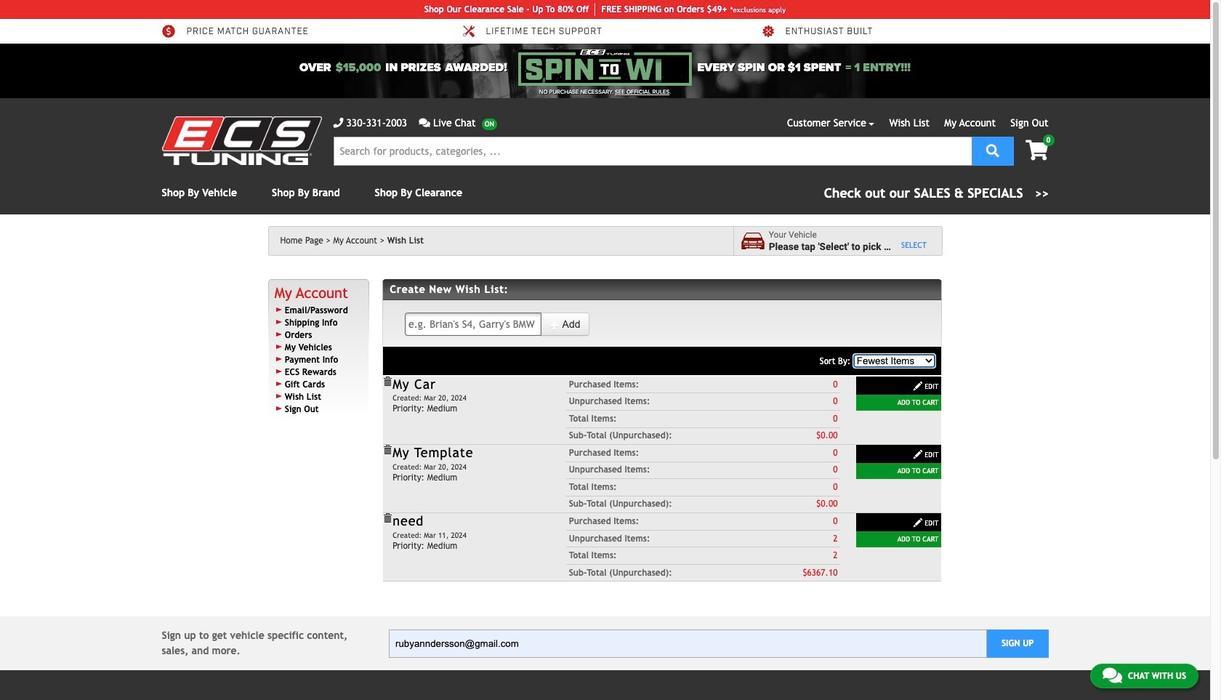 Task type: describe. For each thing, give the bounding box(es) containing it.
comments image
[[419, 118, 430, 128]]

Search text field
[[333, 137, 972, 166]]

delete image for white image to the bottom
[[383, 514, 393, 524]]

Email email field
[[389, 630, 987, 658]]

shopping cart image
[[1026, 140, 1049, 161]]

ecs tuning image
[[162, 116, 322, 165]]

0 horizontal spatial white image
[[550, 320, 560, 330]]



Task type: locate. For each thing, give the bounding box(es) containing it.
1 delete image from the top
[[383, 445, 393, 455]]

1 white image from the top
[[914, 381, 924, 391]]

delete image
[[383, 377, 393, 387]]

0 vertical spatial white image
[[550, 320, 560, 330]]

delete image for first white icon from the bottom of the page
[[383, 445, 393, 455]]

search image
[[987, 144, 1000, 157]]

2 white image from the top
[[914, 449, 924, 460]]

0 vertical spatial white image
[[914, 381, 924, 391]]

white image
[[914, 381, 924, 391], [914, 449, 924, 460]]

1 vertical spatial delete image
[[383, 514, 393, 524]]

white image
[[550, 320, 560, 330], [914, 518, 924, 528]]

phone image
[[333, 118, 344, 128]]

1 vertical spatial white image
[[914, 518, 924, 528]]

ecs tuning 'spin to win' contest logo image
[[519, 49, 692, 86]]

delete image
[[383, 445, 393, 455], [383, 514, 393, 524]]

2 delete image from the top
[[383, 514, 393, 524]]

1 horizontal spatial white image
[[914, 518, 924, 528]]

0 vertical spatial delete image
[[383, 445, 393, 455]]

1 vertical spatial white image
[[914, 449, 924, 460]]

e.g. Brian's S4, Garry's BMW E92...etc text field
[[405, 313, 542, 336]]



Task type: vqa. For each thing, say whether or not it's contained in the screenshot.
330
no



